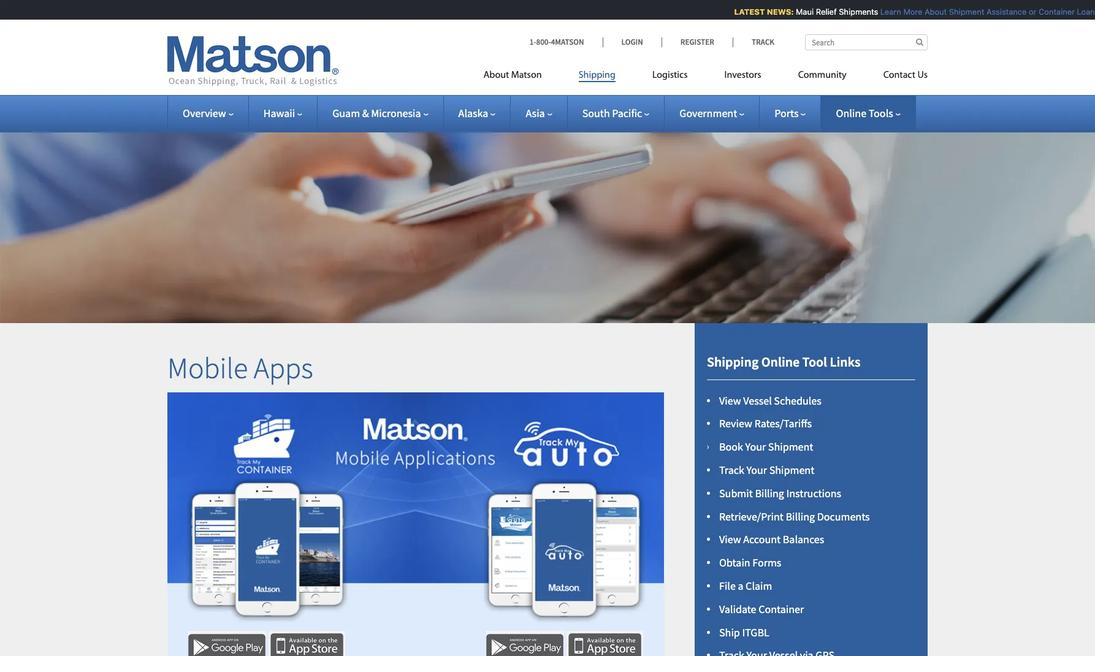 Task type: vqa. For each thing, say whether or not it's contained in the screenshot.
View to the bottom
yes



Task type: describe. For each thing, give the bounding box(es) containing it.
validate container link
[[720, 602, 804, 616]]

track your shipment link
[[720, 463, 815, 477]]

balances
[[783, 533, 825, 547]]

book your shipment link
[[720, 440, 814, 454]]

your for track
[[747, 463, 767, 477]]

learn
[[876, 7, 896, 17]]

itgbl
[[743, 625, 770, 640]]

contact
[[884, 71, 916, 80]]

mobile apps
[[167, 350, 313, 387]]

schedules
[[774, 394, 822, 408]]

vessel
[[744, 394, 772, 408]]

ports link
[[775, 106, 806, 120]]

register
[[681, 37, 715, 47]]

hawaii
[[264, 106, 295, 120]]

tool
[[803, 353, 828, 371]]

south pacific
[[583, 106, 642, 120]]

book your shipment
[[720, 440, 814, 454]]

blue matson logo with ocean, shipping, truck, rail and logistics written beneath it. image
[[167, 36, 339, 86]]

documents
[[818, 510, 870, 524]]

investors
[[725, 71, 762, 80]]

0 vertical spatial container
[[1034, 7, 1070, 17]]

account
[[744, 533, 781, 547]]

validate container
[[720, 602, 804, 616]]

pacific
[[612, 106, 642, 120]]

submit billing instructions link
[[720, 486, 842, 500]]

alaska link
[[459, 106, 496, 120]]

links
[[830, 353, 861, 371]]

us
[[918, 71, 928, 80]]

mobile
[[167, 350, 248, 387]]

ship
[[720, 625, 740, 640]]

contact us
[[884, 71, 928, 80]]

submit billing instructions
[[720, 486, 842, 500]]

guam & micronesia
[[333, 106, 421, 120]]

micronesia
[[371, 106, 421, 120]]

shipment for book your shipment
[[769, 440, 814, 454]]

file a claim
[[720, 579, 773, 593]]

view for view account balances
[[720, 533, 741, 547]]

search image
[[916, 38, 924, 46]]

your for book
[[746, 440, 766, 454]]

validate
[[720, 602, 757, 616]]

Search search field
[[805, 34, 928, 50]]

1-800-4matson
[[530, 37, 584, 47]]

south
[[583, 106, 610, 120]]

assistance
[[982, 7, 1022, 17]]

guam & micronesia link
[[333, 106, 429, 120]]

ports
[[775, 106, 799, 120]]

view account balances link
[[720, 533, 825, 547]]

top menu navigation
[[484, 64, 928, 90]]

relief
[[811, 7, 832, 17]]

review rates/tariffs link
[[720, 417, 812, 431]]

overview
[[183, 106, 226, 120]]

ship itgbl link
[[720, 625, 770, 640]]

review
[[720, 417, 753, 431]]

government
[[680, 106, 737, 120]]

a
[[738, 579, 744, 593]]

overview link
[[183, 106, 234, 120]]

learn more about shipment assistance or container loans link
[[876, 7, 1096, 17]]

register link
[[662, 37, 733, 47]]

south pacific link
[[583, 106, 650, 120]]

0 vertical spatial about
[[920, 7, 942, 17]]

latest
[[729, 7, 760, 17]]

matson
[[511, 71, 542, 80]]

about matson link
[[484, 64, 560, 90]]

review rates/tariffs
[[720, 417, 812, 431]]

loans
[[1072, 7, 1094, 17]]

online tools
[[836, 106, 894, 120]]

login link
[[603, 37, 662, 47]]

government link
[[680, 106, 745, 120]]



Task type: locate. For each thing, give the bounding box(es) containing it.
shipping
[[579, 71, 616, 80], [707, 353, 759, 371]]

1 vertical spatial your
[[747, 463, 767, 477]]

forms
[[753, 556, 782, 570]]

alaska
[[459, 106, 489, 120]]

shipping for shipping online tool links
[[707, 353, 759, 371]]

shipping up south
[[579, 71, 616, 80]]

container inside shipping online tool links 'section'
[[759, 602, 804, 616]]

view vessel schedules
[[720, 394, 822, 408]]

0 horizontal spatial track
[[720, 463, 745, 477]]

claim
[[746, 579, 773, 593]]

investors link
[[706, 64, 780, 90]]

customer inputing information via laptop to matson's online tools. image
[[0, 113, 1096, 323]]

1 vertical spatial view
[[720, 533, 741, 547]]

view account balances
[[720, 533, 825, 547]]

logistics link
[[634, 64, 706, 90]]

track down news:
[[752, 37, 775, 47]]

shipment
[[944, 7, 980, 17], [769, 440, 814, 454], [770, 463, 815, 477]]

asia link
[[526, 106, 552, 120]]

1 vertical spatial container
[[759, 602, 804, 616]]

shipping for shipping
[[579, 71, 616, 80]]

your right 'book'
[[746, 440, 766, 454]]

shipment for track your shipment
[[770, 463, 815, 477]]

community
[[798, 71, 847, 80]]

tools
[[869, 106, 894, 120]]

login
[[622, 37, 643, 47]]

or
[[1024, 7, 1032, 17]]

0 horizontal spatial about
[[484, 71, 509, 80]]

1 vertical spatial online
[[762, 353, 800, 371]]

about
[[920, 7, 942, 17], [484, 71, 509, 80]]

your down book your shipment link at the right
[[747, 463, 767, 477]]

0 horizontal spatial container
[[759, 602, 804, 616]]

file
[[720, 579, 736, 593]]

1 vertical spatial about
[[484, 71, 509, 80]]

0 horizontal spatial online
[[762, 353, 800, 371]]

online
[[836, 106, 867, 120], [762, 353, 800, 371]]

shipment left assistance
[[944, 7, 980, 17]]

billing for retrieve/print
[[786, 510, 815, 524]]

about matson
[[484, 71, 542, 80]]

1 vertical spatial track
[[720, 463, 745, 477]]

1 vertical spatial billing
[[786, 510, 815, 524]]

0 vertical spatial billing
[[755, 486, 785, 500]]

view up the review
[[720, 394, 741, 408]]

billing for submit
[[755, 486, 785, 500]]

container
[[1034, 7, 1070, 17], [759, 602, 804, 616]]

maui
[[791, 7, 809, 17]]

0 horizontal spatial shipping
[[579, 71, 616, 80]]

1 vertical spatial shipment
[[769, 440, 814, 454]]

shipping up vessel on the bottom right of the page
[[707, 353, 759, 371]]

more
[[899, 7, 918, 17]]

0 vertical spatial track
[[752, 37, 775, 47]]

track link
[[733, 37, 775, 47]]

track your shipment
[[720, 463, 815, 477]]

track for track your shipment
[[720, 463, 745, 477]]

1 horizontal spatial about
[[920, 7, 942, 17]]

track
[[752, 37, 775, 47], [720, 463, 745, 477]]

your
[[746, 440, 766, 454], [747, 463, 767, 477]]

submit
[[720, 486, 753, 500]]

obtain forms
[[720, 556, 782, 570]]

4matson
[[551, 37, 584, 47]]

view up obtain on the bottom of page
[[720, 533, 741, 547]]

1-
[[530, 37, 536, 47]]

shipment up the submit billing instructions link
[[770, 463, 815, 477]]

book
[[720, 440, 743, 454]]

0 vertical spatial view
[[720, 394, 741, 408]]

1-800-4matson link
[[530, 37, 603, 47]]

logistics
[[653, 71, 688, 80]]

container right or
[[1034, 7, 1070, 17]]

apps
[[254, 350, 313, 387]]

view vessel schedules link
[[720, 394, 822, 408]]

view
[[720, 394, 741, 408], [720, 533, 741, 547]]

hawaii link
[[264, 106, 303, 120]]

1 horizontal spatial billing
[[786, 510, 815, 524]]

container down claim
[[759, 602, 804, 616]]

1 view from the top
[[720, 394, 741, 408]]

track inside shipping online tool links 'section'
[[720, 463, 745, 477]]

0 vertical spatial online
[[836, 106, 867, 120]]

billing down track your shipment
[[755, 486, 785, 500]]

1 horizontal spatial track
[[752, 37, 775, 47]]

1 horizontal spatial shipping
[[707, 353, 759, 371]]

file a claim link
[[720, 579, 773, 593]]

None search field
[[805, 34, 928, 50]]

track for track link
[[752, 37, 775, 47]]

0 vertical spatial shipment
[[944, 7, 980, 17]]

shipping link
[[560, 64, 634, 90]]

contact us link
[[865, 64, 928, 90]]

billing
[[755, 486, 785, 500], [786, 510, 815, 524]]

shipments
[[834, 7, 873, 17]]

1 horizontal spatial container
[[1034, 7, 1070, 17]]

view for view vessel schedules
[[720, 394, 741, 408]]

800-
[[536, 37, 551, 47]]

shipment down rates/tariffs
[[769, 440, 814, 454]]

about left matson
[[484, 71, 509, 80]]

news:
[[762, 7, 789, 17]]

obtain
[[720, 556, 751, 570]]

retrieve/print
[[720, 510, 784, 524]]

latest news: maui relief shipments learn more about shipment assistance or container loans 
[[729, 7, 1096, 17]]

retrieve/print billing documents
[[720, 510, 870, 524]]

1 vertical spatial shipping
[[707, 353, 759, 371]]

2 vertical spatial shipment
[[770, 463, 815, 477]]

community link
[[780, 64, 865, 90]]

billing up balances
[[786, 510, 815, 524]]

1 horizontal spatial online
[[836, 106, 867, 120]]

retrieve/print billing documents link
[[720, 510, 870, 524]]

track down 'book'
[[720, 463, 745, 477]]

shipping inside top menu navigation
[[579, 71, 616, 80]]

&
[[362, 106, 369, 120]]

0 vertical spatial your
[[746, 440, 766, 454]]

asia
[[526, 106, 545, 120]]

about inside top menu navigation
[[484, 71, 509, 80]]

shipping online tool links
[[707, 353, 861, 371]]

2 view from the top
[[720, 533, 741, 547]]

guam
[[333, 106, 360, 120]]

0 horizontal spatial billing
[[755, 486, 785, 500]]

online left the tool
[[762, 353, 800, 371]]

online left the tools
[[836, 106, 867, 120]]

online tools link
[[836, 106, 901, 120]]

online inside shipping online tool links 'section'
[[762, 353, 800, 371]]

obtain forms link
[[720, 556, 782, 570]]

about right more
[[920, 7, 942, 17]]

shipping inside 'section'
[[707, 353, 759, 371]]

0 vertical spatial shipping
[[579, 71, 616, 80]]

ship itgbl
[[720, 625, 770, 640]]

instructions
[[787, 486, 842, 500]]

shipping online tool links section
[[680, 323, 943, 656]]



